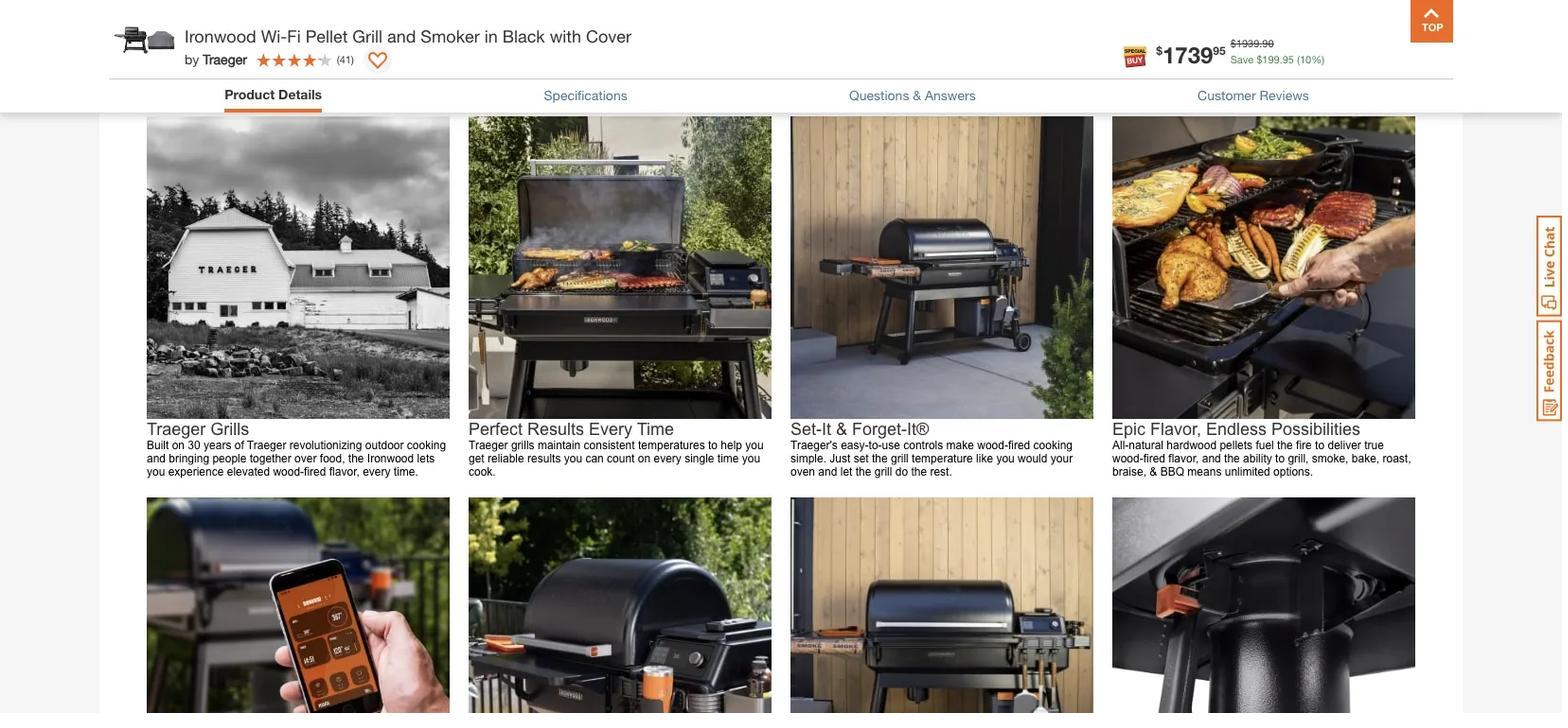 Task type: locate. For each thing, give the bounding box(es) containing it.
$ for 1939
[[1231, 37, 1236, 50]]

$ right save
[[1257, 53, 1262, 65]]

by
[[185, 52, 199, 67]]

90
[[1262, 37, 1274, 50]]

(
[[1297, 53, 1300, 65], [337, 53, 340, 66]]

display image
[[368, 52, 387, 71]]

95
[[1213, 44, 1226, 58], [1283, 53, 1294, 65]]

0 horizontal spatial $
[[1156, 44, 1163, 58]]

product image image
[[114, 9, 175, 71]]

$ left save
[[1156, 44, 1163, 58]]

1939
[[1236, 37, 1260, 50]]

specifications
[[544, 87, 627, 103]]

199
[[1262, 53, 1280, 65]]

product
[[109, 21, 173, 41], [225, 86, 275, 102]]

top button
[[1411, 0, 1453, 43]]

product details up by
[[109, 21, 234, 41]]

details up "by traeger"
[[178, 21, 234, 41]]

( left %)
[[1297, 53, 1300, 65]]

0 horizontal spatial 95
[[1213, 44, 1226, 58]]

1 horizontal spatial $
[[1231, 37, 1236, 50]]

0 vertical spatial product
[[109, 21, 173, 41]]

grill
[[353, 26, 382, 46]]

$ 1739 95
[[1156, 41, 1226, 68]]

1 horizontal spatial product
[[225, 86, 275, 102]]

1 vertical spatial .
[[1280, 53, 1283, 65]]

1 horizontal spatial details
[[278, 86, 322, 102]]

$ for 1739
[[1156, 44, 1163, 58]]

details down fi
[[278, 86, 322, 102]]

questions
[[849, 87, 909, 103]]

95 inside $ 1739 95
[[1213, 44, 1226, 58]]

customer reviews
[[1198, 87, 1309, 103]]

live chat image
[[1537, 216, 1562, 317]]

1 horizontal spatial (
[[1297, 53, 1300, 65]]

details
[[178, 21, 234, 41], [278, 86, 322, 102]]

0 horizontal spatial .
[[1260, 37, 1262, 50]]

)
[[351, 53, 354, 66]]

answers
[[925, 87, 976, 103]]

.
[[1260, 37, 1262, 50], [1280, 53, 1283, 65]]

by traeger
[[185, 52, 247, 67]]

product details button
[[99, 0, 1463, 69], [225, 84, 322, 108], [225, 84, 322, 104]]

0 horizontal spatial (
[[337, 53, 340, 66]]

. left 10
[[1280, 53, 1283, 65]]

fi
[[287, 26, 301, 46]]

ironwood
[[185, 26, 256, 46]]

0 horizontal spatial details
[[178, 21, 234, 41]]

95 left save
[[1213, 44, 1226, 58]]

%)
[[1312, 53, 1325, 65]]

0 horizontal spatial product
[[109, 21, 173, 41]]

specifications button
[[544, 86, 627, 105], [544, 86, 627, 105]]

95 inside $ 1939 . 90 save $ 199 . 95 ( 10 %)
[[1283, 53, 1294, 65]]

10
[[1300, 53, 1312, 65]]

( left )
[[337, 53, 340, 66]]

wi-
[[261, 26, 287, 46]]

product left ironwood
[[109, 21, 173, 41]]

product details
[[109, 21, 234, 41], [225, 86, 322, 102]]

1 horizontal spatial 95
[[1283, 53, 1294, 65]]

product down traeger
[[225, 86, 275, 102]]

questions & answers
[[849, 87, 976, 103]]

product details down wi-
[[225, 86, 322, 102]]

$
[[1231, 37, 1236, 50], [1156, 44, 1163, 58], [1257, 53, 1262, 65]]

$ inside $ 1739 95
[[1156, 44, 1163, 58]]

save
[[1231, 53, 1254, 65]]

$ up save
[[1231, 37, 1236, 50]]

questions & answers button
[[849, 86, 976, 105], [849, 86, 976, 105]]

customer reviews button
[[1198, 86, 1309, 105], [1198, 86, 1309, 105]]

1 vertical spatial details
[[278, 86, 322, 102]]

0 vertical spatial .
[[1260, 37, 1262, 50]]

1 ( from the left
[[1297, 53, 1300, 65]]

. up 199
[[1260, 37, 1262, 50]]

1 vertical spatial product details
[[225, 86, 322, 102]]

smoker
[[421, 26, 480, 46]]

95 left 10
[[1283, 53, 1294, 65]]

traeger
[[203, 52, 247, 67]]



Task type: vqa. For each thing, say whether or not it's contained in the screenshot.
is
no



Task type: describe. For each thing, give the bounding box(es) containing it.
1 horizontal spatial .
[[1280, 53, 1283, 65]]

in
[[484, 26, 498, 46]]

feedback link image
[[1537, 320, 1562, 422]]

2 horizontal spatial $
[[1257, 53, 1262, 65]]

&
[[913, 87, 921, 103]]

0 vertical spatial details
[[178, 21, 234, 41]]

( inside $ 1939 . 90 save $ 199 . 95 ( 10 %)
[[1297, 53, 1300, 65]]

and
[[387, 26, 416, 46]]

2 ( from the left
[[337, 53, 340, 66]]

1739
[[1163, 41, 1213, 68]]

black
[[502, 26, 545, 46]]

cover
[[586, 26, 632, 46]]

with
[[550, 26, 581, 46]]

ironwood wi-fi pellet grill and smoker in black with cover
[[185, 26, 632, 46]]

reviews
[[1260, 87, 1309, 103]]

( 41 )
[[337, 53, 354, 66]]

pellet
[[305, 26, 348, 46]]

41
[[340, 53, 351, 66]]

$ 1939 . 90 save $ 199 . 95 ( 10 %)
[[1231, 37, 1325, 65]]

customer
[[1198, 87, 1256, 103]]

0 vertical spatial product details
[[109, 21, 234, 41]]

1 vertical spatial product
[[225, 86, 275, 102]]



